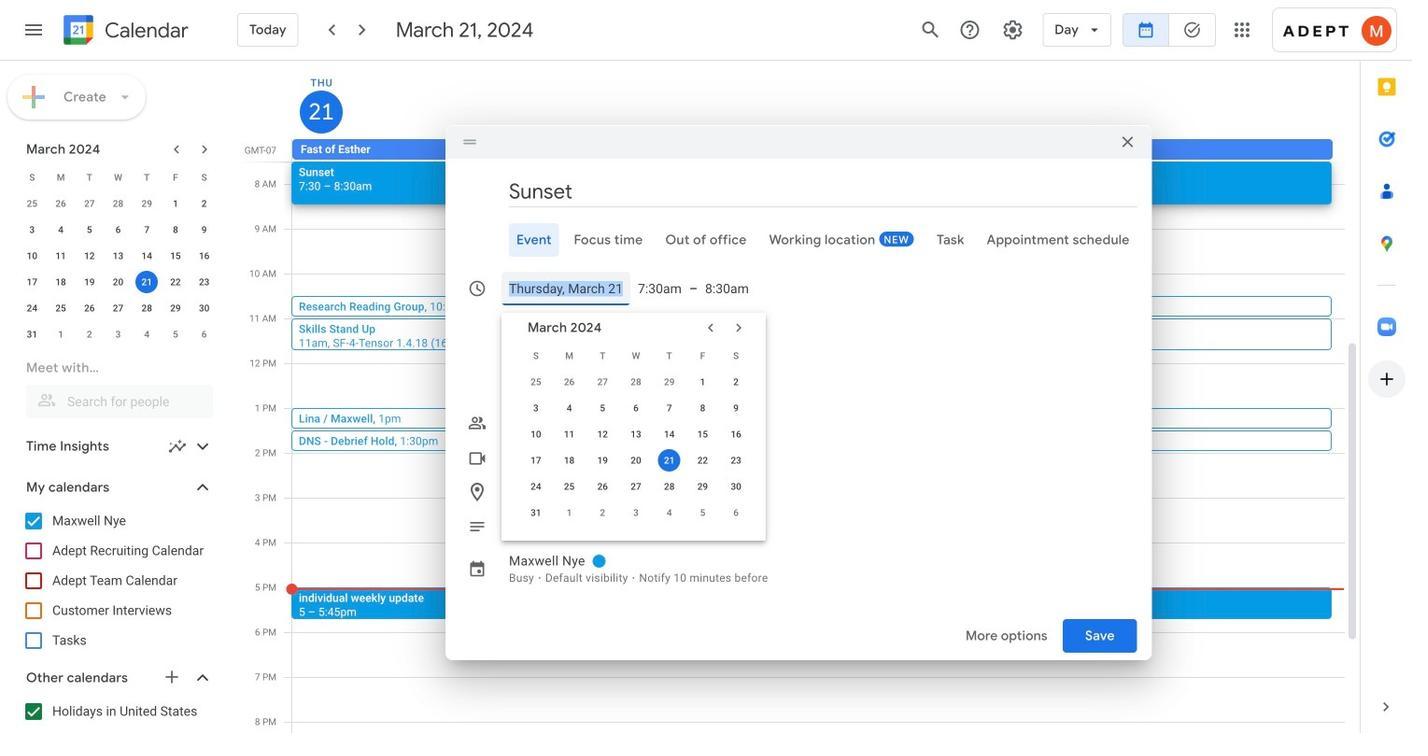 Task type: locate. For each thing, give the bounding box(es) containing it.
22 element for the february 28 element corresponding to topmost the february 27 "element"'s the 15 element
[[164, 271, 187, 293]]

1 vertical spatial 13 element
[[625, 423, 647, 446]]

15 element
[[164, 245, 187, 267], [692, 423, 714, 446]]

1 horizontal spatial 2 element
[[725, 371, 747, 393]]

1 vertical spatial 26 element
[[591, 475, 614, 498]]

19 element
[[78, 271, 101, 293], [591, 449, 614, 472]]

0 vertical spatial 29 element
[[164, 297, 187, 319]]

5 element for 12 element corresponding to bottom the february 27 "element"
[[591, 397, 614, 419]]

february 25 element for the february 26 element for bottom the february 27 "element"'s 3 element
[[525, 371, 547, 393]]

0 horizontal spatial february 27 element
[[78, 192, 101, 215]]

0 horizontal spatial april 1 element
[[50, 323, 72, 346]]

None search field
[[0, 351, 232, 418]]

1 vertical spatial 6 element
[[625, 397, 647, 419]]

april 2 element
[[78, 323, 101, 346], [591, 502, 614, 524]]

to element
[[689, 281, 698, 296]]

february 29 element for 7 element related to 14 element for '13' element associated with 12 element corresponding to bottom the february 27 "element" 20 element 21, today element
[[658, 371, 681, 393]]

15 element for bottom the february 27 "element" the february 28 element
[[692, 423, 714, 446]]

february 29 element
[[136, 192, 158, 215], [658, 371, 681, 393]]

0 vertical spatial 6 element
[[107, 219, 129, 241]]

3 element
[[21, 219, 43, 241], [525, 397, 547, 419]]

april 4 element for 28 "element" associated with 20 element for '13' element associated with 12 element corresponding to topmost the february 27 "element" 21, today element
[[136, 323, 158, 346]]

28 element
[[136, 297, 158, 319], [658, 475, 681, 498]]

row group for leftmost march 2024 grid
[[18, 191, 219, 347]]

18 element
[[50, 271, 72, 293], [558, 449, 581, 472]]

column header
[[292, 61, 1345, 139]]

0 vertical spatial april 4 element
[[136, 323, 158, 346]]

february 28 element
[[107, 192, 129, 215], [625, 371, 647, 393]]

march 2024 grid
[[18, 164, 219, 347], [519, 343, 753, 526]]

1 horizontal spatial row group
[[519, 369, 753, 526]]

16 element
[[193, 245, 215, 267], [725, 423, 747, 446]]

1 vertical spatial 27 element
[[625, 475, 647, 498]]

1 horizontal spatial 25 element
[[558, 475, 581, 498]]

april 4 element for 28 "element" related to '13' element associated with 12 element corresponding to bottom the february 27 "element" 20 element 21, today element
[[658, 502, 681, 524]]

1 vertical spatial row group
[[519, 369, 753, 526]]

1 horizontal spatial 12 element
[[591, 423, 614, 446]]

11 element
[[50, 245, 72, 267], [558, 423, 581, 446]]

29 element
[[164, 297, 187, 319], [692, 475, 714, 498]]

17 element
[[21, 271, 43, 293], [525, 449, 547, 472]]

0 horizontal spatial 19 element
[[78, 271, 101, 293]]

0 horizontal spatial february 26 element
[[50, 192, 72, 215]]

1 horizontal spatial 8 element
[[692, 397, 714, 419]]

1 vertical spatial 1 element
[[692, 371, 714, 393]]

0 vertical spatial 20 element
[[107, 271, 129, 293]]

cell
[[132, 269, 161, 295], [653, 447, 686, 474]]

1 horizontal spatial april 1 element
[[558, 502, 581, 524]]

february 26 element
[[50, 192, 72, 215], [558, 371, 581, 393]]

1 vertical spatial 31 element
[[525, 502, 547, 524]]

0 vertical spatial 10 element
[[21, 245, 43, 267]]

april 1 element
[[50, 323, 72, 346], [558, 502, 581, 524]]

february 27 element
[[78, 192, 101, 215], [591, 371, 614, 393]]

1 horizontal spatial 18 element
[[558, 449, 581, 472]]

tab list
[[1361, 61, 1412, 681], [460, 223, 1137, 257]]

0 horizontal spatial 3 element
[[21, 219, 43, 241]]

0 horizontal spatial 28 element
[[136, 297, 158, 319]]

0 vertical spatial 2 element
[[193, 192, 215, 215]]

1 vertical spatial february 25 element
[[525, 371, 547, 393]]

0 vertical spatial february 29 element
[[136, 192, 158, 215]]

1 horizontal spatial 19 element
[[591, 449, 614, 472]]

21, today element
[[136, 271, 158, 293], [658, 449, 681, 472]]

7 element
[[136, 219, 158, 241], [658, 397, 681, 419]]

3 element for the february 26 element for bottom the february 27 "element"
[[525, 397, 547, 419]]

24 element
[[21, 297, 43, 319], [525, 475, 547, 498]]

april 5 element
[[164, 323, 187, 346], [692, 502, 714, 524]]

0 horizontal spatial 22 element
[[164, 271, 187, 293]]

0 vertical spatial 11 element
[[50, 245, 72, 267]]

5 element for 12 element corresponding to topmost the february 27 "element"
[[78, 219, 101, 241]]

0 horizontal spatial 17 element
[[21, 271, 43, 293]]

grid
[[239, 61, 1360, 733]]

0 vertical spatial 26 element
[[78, 297, 101, 319]]

0 horizontal spatial 21, today element
[[136, 271, 158, 293]]

0 vertical spatial april 2 element
[[78, 323, 101, 346]]

13 element for 12 element corresponding to topmost the february 27 "element"
[[107, 245, 129, 267]]

1 vertical spatial april 4 element
[[658, 502, 681, 524]]

22 element
[[164, 271, 187, 293], [692, 449, 714, 472]]

0 horizontal spatial april 3 element
[[107, 323, 129, 346]]

21, today element for '13' element associated with 12 element corresponding to bottom the february 27 "element" 20 element
[[658, 449, 681, 472]]

10 element
[[21, 245, 43, 267], [525, 423, 547, 446]]

13 element
[[107, 245, 129, 267], [625, 423, 647, 446]]

0 vertical spatial 9 element
[[193, 219, 215, 241]]

new element
[[879, 232, 914, 247]]

2 element for the 9 element for 16 element related to the 15 element associated with bottom the february 27 "element" the february 28 element
[[725, 371, 747, 393]]

28 element for '13' element associated with 12 element corresponding to bottom the february 27 "element" 20 element 21, today element
[[658, 475, 681, 498]]

1 vertical spatial 4 element
[[558, 397, 581, 419]]

0 vertical spatial 19 element
[[78, 271, 101, 293]]

1 vertical spatial 28 element
[[658, 475, 681, 498]]

14 element
[[136, 245, 158, 267], [658, 423, 681, 446]]

1 vertical spatial 25 element
[[558, 475, 581, 498]]

calendar element
[[60, 11, 189, 52]]

1 horizontal spatial 10 element
[[525, 423, 547, 446]]

1 horizontal spatial 16 element
[[725, 423, 747, 446]]

0 horizontal spatial 16 element
[[193, 245, 215, 267]]

april 3 element
[[107, 323, 129, 346], [625, 502, 647, 524]]

21, today element for 20 element for '13' element associated with 12 element corresponding to topmost the february 27 "element"
[[136, 271, 158, 293]]

my calendars list
[[4, 506, 232, 656]]

8 element
[[164, 219, 187, 241], [692, 397, 714, 419]]

0 horizontal spatial 23 element
[[193, 271, 215, 293]]

0 horizontal spatial 20 element
[[107, 271, 129, 293]]

0 horizontal spatial 4 element
[[50, 219, 72, 241]]

5 element
[[78, 219, 101, 241], [591, 397, 614, 419]]

0 vertical spatial february 28 element
[[107, 192, 129, 215]]

1 horizontal spatial 22 element
[[692, 449, 714, 472]]

1 horizontal spatial february 28 element
[[625, 371, 647, 393]]

0 horizontal spatial 2 element
[[193, 192, 215, 215]]

31 element
[[21, 323, 43, 346], [525, 502, 547, 524]]

1 element
[[164, 192, 187, 215], [692, 371, 714, 393]]

0 horizontal spatial february 25 element
[[21, 192, 43, 215]]

0 vertical spatial 28 element
[[136, 297, 158, 319]]

1 horizontal spatial april 4 element
[[658, 502, 681, 524]]

february 25 element
[[21, 192, 43, 215], [525, 371, 547, 393]]

22 element for the 15 element associated with bottom the february 27 "element" the february 28 element
[[692, 449, 714, 472]]

End time text field
[[705, 272, 749, 305]]

row group
[[18, 191, 219, 347], [519, 369, 753, 526]]

february 25 element for topmost the february 27 "element" the february 26 element's 3 element
[[21, 192, 43, 215]]

1 vertical spatial 19 element
[[591, 449, 614, 472]]

1 horizontal spatial april 5 element
[[692, 502, 714, 524]]

april 1 element for 12 element corresponding to topmost the february 27 "element"
[[50, 323, 72, 346]]

row
[[284, 139, 1360, 162], [18, 164, 219, 191], [18, 191, 219, 217], [18, 217, 219, 243], [18, 243, 219, 269], [18, 269, 219, 295], [18, 295, 219, 321], [18, 321, 219, 347], [519, 343, 753, 369], [519, 369, 753, 395], [519, 395, 753, 421], [519, 421, 753, 447], [519, 447, 753, 474], [519, 474, 753, 500], [519, 500, 753, 526]]

2 element
[[193, 192, 215, 215], [725, 371, 747, 393]]

0 vertical spatial 21, today element
[[136, 271, 158, 293]]

6 element for bottom the february 27 "element" the february 28 element
[[625, 397, 647, 419]]

10 element for the february 26 element for bottom the february 27 "element"'s 3 element
[[525, 423, 547, 446]]

0 vertical spatial 18 element
[[50, 271, 72, 293]]

heading
[[101, 19, 189, 42]]

18 element for 19 element for 12 element corresponding to bottom the february 27 "element"
[[558, 449, 581, 472]]

11 element for 18 element related to 12 element corresponding to topmost the february 27 "element"'s 19 element
[[50, 245, 72, 267]]

27 element
[[107, 297, 129, 319], [625, 475, 647, 498]]

1 horizontal spatial february 25 element
[[525, 371, 547, 393]]

1 vertical spatial february 27 element
[[591, 371, 614, 393]]

1 vertical spatial 8 element
[[692, 397, 714, 419]]

0 horizontal spatial 13 element
[[107, 245, 129, 267]]

1 horizontal spatial 13 element
[[625, 423, 647, 446]]

april 6 element for 30 'element' related to the february 28 element corresponding to topmost the february 27 "element"'s the 15 element 29 element
[[193, 323, 215, 346]]

1 horizontal spatial february 29 element
[[658, 371, 681, 393]]

1 horizontal spatial 15 element
[[692, 423, 714, 446]]

1 vertical spatial 16 element
[[725, 423, 747, 446]]

0 horizontal spatial 1 element
[[164, 192, 187, 215]]

0 horizontal spatial 5 element
[[78, 219, 101, 241]]

1 vertical spatial april 1 element
[[558, 502, 581, 524]]

0 vertical spatial april 5 element
[[164, 323, 187, 346]]

0 vertical spatial 22 element
[[164, 271, 187, 293]]

0 horizontal spatial march 2024 grid
[[18, 164, 219, 347]]

1 vertical spatial april 5 element
[[692, 502, 714, 524]]

23 element
[[193, 271, 215, 293], [725, 449, 747, 472]]

april 5 element for the february 28 element corresponding to topmost the february 27 "element"'s the 15 element 29 element
[[164, 323, 187, 346]]

9 element
[[193, 219, 215, 241], [725, 397, 747, 419]]

Add title text field
[[509, 177, 1137, 205]]

0 horizontal spatial 8 element
[[164, 219, 187, 241]]

0 horizontal spatial 18 element
[[50, 271, 72, 293]]

0 horizontal spatial 29 element
[[164, 297, 187, 319]]

cell for 28 "element" related to '13' element associated with 12 element corresponding to bottom the february 27 "element" 20 element 21, today element
[[653, 447, 686, 474]]

17 element for 24 element corresponding to 31 element corresponding to 12 element corresponding to bottom the february 27 "element" april 1 "element"
[[525, 449, 547, 472]]

4 element
[[50, 219, 72, 241], [558, 397, 581, 419]]

14 element for 20 element for '13' element associated with 12 element corresponding to topmost the february 27 "element" 21, today element
[[136, 245, 158, 267]]

0 horizontal spatial 14 element
[[136, 245, 158, 267]]

0 vertical spatial april 6 element
[[193, 323, 215, 346]]

30 element
[[193, 297, 215, 319], [725, 475, 747, 498]]

0 horizontal spatial 26 element
[[78, 297, 101, 319]]

1 horizontal spatial 20 element
[[625, 449, 647, 472]]

25 element
[[50, 297, 72, 319], [558, 475, 581, 498]]

16 element for the february 28 element corresponding to topmost the february 27 "element"'s the 15 element
[[193, 245, 215, 267]]

0 vertical spatial 5 element
[[78, 219, 101, 241]]

1 horizontal spatial 6 element
[[625, 397, 647, 419]]

26 element
[[78, 297, 101, 319], [591, 475, 614, 498]]

february 28 element for topmost the february 27 "element"
[[107, 192, 129, 215]]

20 element
[[107, 271, 129, 293], [625, 449, 647, 472]]

1 element for the 8 element for the 15 element associated with bottom the february 27 "element" the february 28 element
[[692, 371, 714, 393]]

26 element for 19 element for 12 element corresponding to bottom the february 27 "element"
[[591, 475, 614, 498]]

29 element for the february 28 element corresponding to topmost the february 27 "element"'s the 15 element
[[164, 297, 187, 319]]

april 6 element
[[193, 323, 215, 346], [725, 502, 747, 524]]

1 horizontal spatial 1 element
[[692, 371, 714, 393]]

1 horizontal spatial 29 element
[[692, 475, 714, 498]]

february 28 element for bottom the february 27 "element"
[[625, 371, 647, 393]]

16 element for the 15 element associated with bottom the february 27 "element" the february 28 element
[[725, 423, 747, 446]]

0 horizontal spatial 9 element
[[193, 219, 215, 241]]

0 vertical spatial 3 element
[[21, 219, 43, 241]]

12 element for topmost the february 27 "element"
[[78, 245, 101, 267]]

1 vertical spatial 9 element
[[725, 397, 747, 419]]

0 vertical spatial 15 element
[[164, 245, 187, 267]]

1 vertical spatial 20 element
[[625, 449, 647, 472]]

april 4 element
[[136, 323, 158, 346], [658, 502, 681, 524]]

1 vertical spatial april 2 element
[[591, 502, 614, 524]]

1 vertical spatial 5 element
[[591, 397, 614, 419]]

cell for 28 "element" associated with 20 element for '13' element associated with 12 element corresponding to topmost the february 27 "element" 21, today element
[[132, 269, 161, 295]]

1 horizontal spatial april 2 element
[[591, 502, 614, 524]]

1 vertical spatial april 6 element
[[725, 502, 747, 524]]

0 vertical spatial 17 element
[[21, 271, 43, 293]]

6 element
[[107, 219, 129, 241], [625, 397, 647, 419]]

12 element
[[78, 245, 101, 267], [591, 423, 614, 446]]

0 vertical spatial 1 element
[[164, 192, 187, 215]]

0 vertical spatial april 3 element
[[107, 323, 129, 346]]

1 vertical spatial 14 element
[[658, 423, 681, 446]]

april 2 element for 12 element corresponding to bottom the february 27 "element" april 1 "element"
[[591, 502, 614, 524]]



Task type: describe. For each thing, give the bounding box(es) containing it.
april 5 element for the 15 element associated with bottom the february 27 "element" the february 28 element 29 element
[[692, 502, 714, 524]]

30 element for the february 28 element corresponding to topmost the february 27 "element"'s the 15 element 29 element
[[193, 297, 215, 319]]

add other calendars image
[[163, 668, 181, 687]]

24 element for 31 element corresponding to 12 element corresponding to topmost the february 27 "element"'s april 1 "element"
[[21, 297, 43, 319]]

17 element for 24 element for 31 element corresponding to 12 element corresponding to topmost the february 27 "element"'s april 1 "element"
[[21, 271, 43, 293]]

1 horizontal spatial march 2024 grid
[[519, 343, 753, 526]]

1 horizontal spatial tab list
[[1361, 61, 1412, 681]]

april 1 element for 12 element corresponding to bottom the february 27 "element"
[[558, 502, 581, 524]]

30 element for the 15 element associated with bottom the february 27 "element" the february 28 element 29 element
[[725, 475, 747, 498]]

heading inside calendar element
[[101, 19, 189, 42]]

other calendars list
[[4, 697, 232, 733]]

12 element for bottom the february 27 "element"
[[591, 423, 614, 446]]

4 element for the february 26 element for bottom the february 27 "element"
[[558, 397, 581, 419]]

28 element for 20 element for '13' element associated with 12 element corresponding to topmost the february 27 "element" 21, today element
[[136, 297, 158, 319]]

7 element for 14 element associated with 20 element for '13' element associated with 12 element corresponding to topmost the february 27 "element" 21, today element
[[136, 219, 158, 241]]

24 element for 31 element corresponding to 12 element corresponding to bottom the february 27 "element" april 1 "element"
[[525, 475, 547, 498]]

thursday, march 21, today element
[[300, 91, 343, 134]]

27 element for 12 element corresponding to bottom the february 27 "element" april 1 "element" 'april 2' element
[[625, 475, 647, 498]]

25 element for 18 element related to 12 element corresponding to topmost the february 27 "element"'s 19 element
[[50, 297, 72, 319]]

8 element for the february 28 element corresponding to topmost the february 27 "element"'s the 15 element
[[164, 219, 187, 241]]

0 horizontal spatial tab list
[[460, 223, 1137, 257]]

26 element for 12 element corresponding to topmost the february 27 "element"'s 19 element
[[78, 297, 101, 319]]

april 2 element for 12 element corresponding to topmost the february 27 "element"'s april 1 "element"
[[78, 323, 101, 346]]

19 element for 12 element corresponding to bottom the february 27 "element"
[[591, 449, 614, 472]]

18 element for 12 element corresponding to topmost the february 27 "element"'s 19 element
[[50, 271, 72, 293]]

10 element for topmost the february 27 "element" the february 26 element's 3 element
[[21, 245, 43, 267]]

20 element for '13' element associated with 12 element corresponding to bottom the february 27 "element"
[[625, 449, 647, 472]]

9 element for the february 28 element corresponding to topmost the february 27 "element"'s the 15 element's 16 element
[[193, 219, 215, 241]]

8 element for the 15 element associated with bottom the february 27 "element" the february 28 element
[[692, 397, 714, 419]]

april 3 element for 27 element corresponding to 12 element corresponding to topmost the february 27 "element"'s april 1 "element" 'april 2' element
[[107, 323, 129, 346]]

april 3 element for 27 element related to 12 element corresponding to bottom the february 27 "element" april 1 "element" 'april 2' element
[[625, 502, 647, 524]]

15 element for the february 28 element corresponding to topmost the february 27 "element"
[[164, 245, 187, 267]]

settings menu image
[[1002, 19, 1024, 41]]

april 6 element for 30 'element' related to the 15 element associated with bottom the february 27 "element" the february 28 element 29 element
[[725, 502, 747, 524]]

20 element for '13' element associated with 12 element corresponding to topmost the february 27 "element"
[[107, 271, 129, 293]]

27 element for 12 element corresponding to topmost the february 27 "element"'s april 1 "element" 'april 2' element
[[107, 297, 129, 319]]

13 element for 12 element corresponding to bottom the february 27 "element"
[[625, 423, 647, 446]]

23 element for 16 element related to the 15 element associated with bottom the february 27 "element" the february 28 element
[[725, 449, 747, 472]]

Search for people to meet text field
[[37, 385, 202, 418]]

february 26 element for bottom the february 27 "element"
[[558, 371, 581, 393]]

19 element for 12 element corresponding to topmost the february 27 "element"
[[78, 271, 101, 293]]

25 element for 18 element associated with 19 element for 12 element corresponding to bottom the february 27 "element"
[[558, 475, 581, 498]]

14 element for '13' element associated with 12 element corresponding to bottom the february 27 "element" 20 element 21, today element
[[658, 423, 681, 446]]

february 29 element for 7 element associated with 14 element associated with 20 element for '13' element associated with 12 element corresponding to topmost the february 27 "element" 21, today element
[[136, 192, 158, 215]]

Start date text field
[[509, 272, 623, 305]]

31 element for 12 element corresponding to topmost the february 27 "element"'s april 1 "element"
[[21, 323, 43, 346]]

row group for march 2024 grid to the right
[[519, 369, 753, 526]]

11 element for 18 element associated with 19 element for 12 element corresponding to bottom the february 27 "element"
[[558, 423, 581, 446]]

23 element for the february 28 element corresponding to topmost the february 27 "element"'s the 15 element's 16 element
[[193, 271, 215, 293]]

1 element for the 8 element associated with the february 28 element corresponding to topmost the february 27 "element"'s the 15 element
[[164, 192, 187, 215]]

31 element for 12 element corresponding to bottom the february 27 "element" april 1 "element"
[[525, 502, 547, 524]]

Start time text field
[[638, 272, 682, 305]]

2 element for the 9 element related to the february 28 element corresponding to topmost the february 27 "element"'s the 15 element's 16 element
[[193, 192, 215, 215]]

3 element for topmost the february 27 "element" the february 26 element
[[21, 219, 43, 241]]

29 element for the 15 element associated with bottom the february 27 "element" the february 28 element
[[692, 475, 714, 498]]

9 element for 16 element related to the 15 element associated with bottom the february 27 "element" the february 28 element
[[725, 397, 747, 419]]

main drawer image
[[22, 19, 45, 41]]

february 26 element for topmost the february 27 "element"
[[50, 192, 72, 215]]

7 element for 14 element for '13' element associated with 12 element corresponding to bottom the february 27 "element" 20 element 21, today element
[[658, 397, 681, 419]]

4 element for topmost the february 27 "element" the february 26 element
[[50, 219, 72, 241]]

0 vertical spatial february 27 element
[[78, 192, 101, 215]]

6 element for the february 28 element corresponding to topmost the february 27 "element"
[[107, 219, 129, 241]]



Task type: vqa. For each thing, say whether or not it's contained in the screenshot.
july 4 element
no



